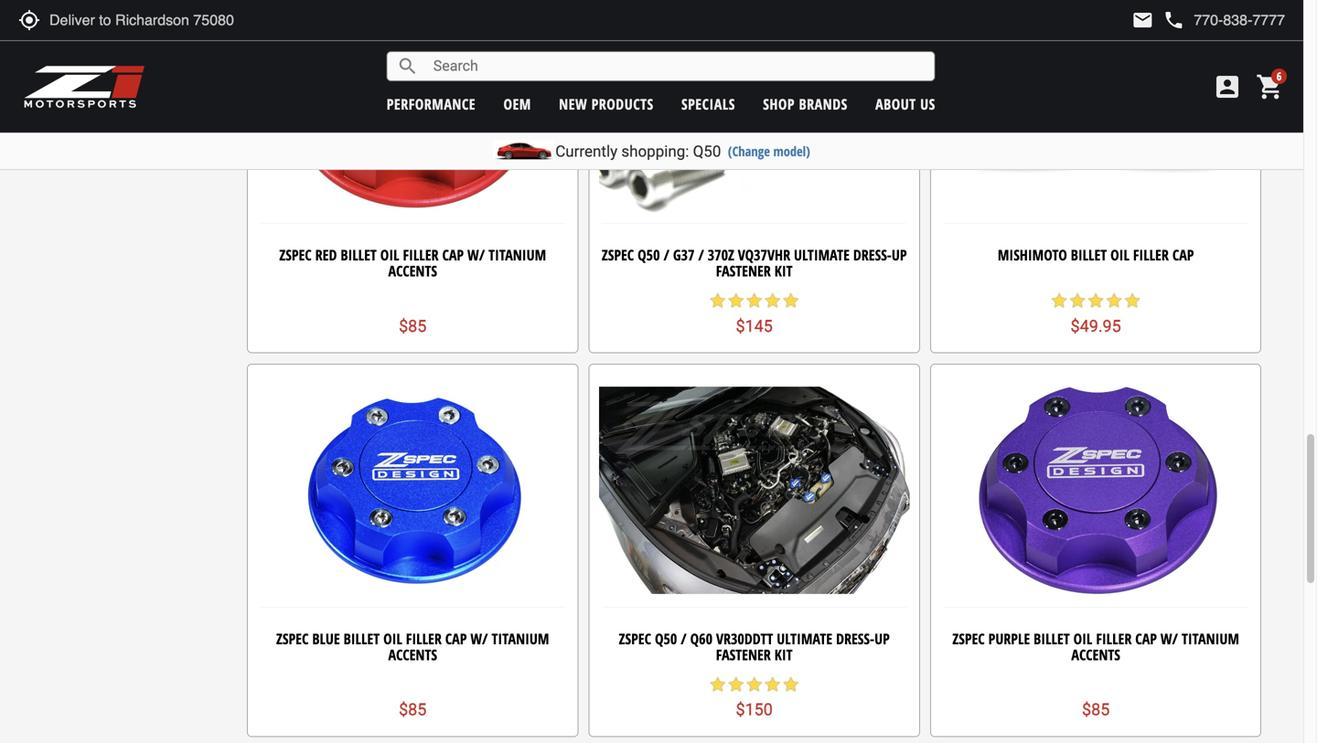 Task type: describe. For each thing, give the bounding box(es) containing it.
oem link
[[504, 94, 531, 114]]

about
[[876, 94, 917, 114]]

currently
[[556, 142, 618, 161]]

vr30ddtt
[[716, 629, 773, 649]]

q50 for q60
[[655, 629, 677, 649]]

Search search field
[[419, 52, 935, 80]]

370z
[[708, 245, 735, 265]]

$85 for purple
[[1082, 701, 1110, 720]]

q60
[[691, 629, 713, 649]]

zspec for zspec purple billet oil filler cap w/ titanium accents
[[953, 629, 985, 649]]

mail link
[[1132, 9, 1154, 31]]

account_box link
[[1209, 72, 1247, 102]]

zspec blue billet oil filler cap w/ titanium accents
[[276, 629, 549, 665]]

star star star star star $49.95
[[1051, 292, 1142, 336]]

ultimate inside "zspec q50 / g37 / 370z vq37vhr ultimate dress-up fastener kit"
[[794, 245, 850, 265]]

zspec q50 / g37 / 370z vq37vhr ultimate dress-up fastener kit
[[602, 245, 907, 281]]

oil for zspec purple billet oil filler cap w/ titanium accents
[[1074, 629, 1093, 649]]

cap for zspec red billet oil filler cap w/ titanium accents
[[442, 245, 464, 265]]

mail phone
[[1132, 9, 1185, 31]]

dress- inside zspec q50 / q60 vr30ddtt ultimate dress-up fastener kit
[[836, 629, 875, 649]]

oil for zspec blue billet oil filler cap w/ titanium accents
[[383, 629, 402, 649]]

filler for zspec blue billet oil filler cap w/ titanium accents
[[406, 629, 442, 649]]

mail
[[1132, 9, 1154, 31]]

g37
[[673, 245, 695, 265]]

model)
[[774, 142, 811, 160]]

fastener inside zspec q50 / q60 vr30ddtt ultimate dress-up fastener kit
[[716, 646, 771, 665]]

my_location
[[18, 9, 40, 31]]

billet for zspec purple billet oil filler cap w/ titanium accents
[[1034, 629, 1070, 649]]

0 vertical spatial q50
[[693, 142, 721, 161]]

filler for zspec red billet oil filler cap w/ titanium accents
[[403, 245, 439, 265]]

shop
[[763, 94, 795, 114]]

performance link
[[387, 94, 476, 114]]

zspec purple billet oil filler cap w/ titanium accents
[[953, 629, 1240, 665]]

filler for zspec purple billet oil filler cap w/ titanium accents
[[1097, 629, 1132, 649]]

accents for red
[[388, 261, 437, 281]]

new products
[[559, 94, 654, 114]]

blue
[[312, 629, 340, 649]]

cap for zspec purple billet oil filler cap w/ titanium accents
[[1136, 629, 1157, 649]]

(change
[[728, 142, 770, 160]]

performance
[[387, 94, 476, 114]]

cap for zspec blue billet oil filler cap w/ titanium accents
[[445, 629, 467, 649]]

/ for g37
[[664, 245, 670, 265]]

search
[[397, 55, 419, 77]]

new products link
[[559, 94, 654, 114]]

ultimate inside zspec q50 / q60 vr30ddtt ultimate dress-up fastener kit
[[777, 629, 833, 649]]



Task type: vqa. For each thing, say whether or not it's contained in the screenshot.
second engine electrical link from left
no



Task type: locate. For each thing, give the bounding box(es) containing it.
ultimate
[[794, 245, 850, 265], [777, 629, 833, 649]]

zspec inside "zspec q50 / g37 / 370z vq37vhr ultimate dress-up fastener kit"
[[602, 245, 634, 265]]

oil for zspec red billet oil filler cap w/ titanium accents
[[380, 245, 399, 265]]

billet
[[341, 245, 377, 265], [1071, 245, 1107, 265], [344, 629, 380, 649], [1034, 629, 1070, 649]]

star
[[709, 292, 727, 310], [727, 292, 745, 310], [745, 292, 764, 310], [764, 292, 782, 310], [782, 292, 800, 310], [1051, 292, 1069, 310], [1069, 292, 1087, 310], [1087, 292, 1105, 310], [1105, 292, 1124, 310], [1124, 292, 1142, 310], [709, 676, 727, 695], [727, 676, 745, 695], [745, 676, 764, 695], [764, 676, 782, 695], [782, 676, 800, 695]]

titanium for zspec purple billet oil filler cap w/ titanium accents
[[1182, 629, 1240, 649]]

/ left q60
[[681, 629, 687, 649]]

billet for zspec red billet oil filler cap w/ titanium accents
[[341, 245, 377, 265]]

titanium inside zspec purple billet oil filler cap w/ titanium accents
[[1182, 629, 1240, 649]]

cap
[[442, 245, 464, 265], [1173, 245, 1195, 265], [445, 629, 467, 649], [1136, 629, 1157, 649]]

1 fastener from the top
[[716, 261, 771, 281]]

$150
[[736, 701, 773, 720]]

q50
[[693, 142, 721, 161], [638, 245, 660, 265], [655, 629, 677, 649]]

oil inside the zspec blue billet oil filler cap w/ titanium accents
[[383, 629, 402, 649]]

1 vertical spatial q50
[[638, 245, 660, 265]]

oil right red
[[380, 245, 399, 265]]

q50 inside zspec q50 / q60 vr30ddtt ultimate dress-up fastener kit
[[655, 629, 677, 649]]

w/ for zspec blue billet oil filler cap w/ titanium accents
[[471, 629, 488, 649]]

products
[[592, 94, 654, 114]]

cap inside the zspec blue billet oil filler cap w/ titanium accents
[[445, 629, 467, 649]]

fastener up star star star star star $145
[[716, 261, 771, 281]]

us
[[921, 94, 936, 114]]

$85 down zspec purple billet oil filler cap w/ titanium accents
[[1082, 701, 1110, 720]]

about us link
[[876, 94, 936, 114]]

purple
[[989, 629, 1031, 649]]

q50 left (change
[[693, 142, 721, 161]]

zspec
[[279, 245, 312, 265], [602, 245, 634, 265], [276, 629, 309, 649], [619, 629, 651, 649], [953, 629, 985, 649]]

zspec for zspec red billet oil filler cap w/ titanium accents
[[279, 245, 312, 265]]

filler inside the zspec blue billet oil filler cap w/ titanium accents
[[406, 629, 442, 649]]

vq37vhr
[[738, 245, 791, 265]]

zspec for zspec q50 / g37 / 370z vq37vhr ultimate dress-up fastener kit
[[602, 245, 634, 265]]

q50 left q60
[[655, 629, 677, 649]]

billet right mishimoto
[[1071, 245, 1107, 265]]

zspec for zspec q50 / q60 vr30ddtt ultimate dress-up fastener kit
[[619, 629, 651, 649]]

zspec left the purple
[[953, 629, 985, 649]]

1 vertical spatial ultimate
[[777, 629, 833, 649]]

titanium for zspec blue billet oil filler cap w/ titanium accents
[[492, 629, 549, 649]]

mishimoto billet oil filler cap
[[998, 245, 1195, 265]]

zspec inside the zspec blue billet oil filler cap w/ titanium accents
[[276, 629, 309, 649]]

oil right blue
[[383, 629, 402, 649]]

accents
[[388, 261, 437, 281], [388, 646, 437, 665], [1072, 646, 1121, 665]]

2 vertical spatial q50
[[655, 629, 677, 649]]

kit up star star star star star $145
[[775, 261, 793, 281]]

fastener
[[716, 261, 771, 281], [716, 646, 771, 665]]

billet inside zspec red billet oil filler cap w/ titanium accents
[[341, 245, 377, 265]]

$85
[[399, 317, 427, 336], [399, 701, 427, 720], [1082, 701, 1110, 720]]

star star star star star $145
[[709, 292, 800, 336]]

accents right the purple
[[1072, 646, 1121, 665]]

w/ for zspec purple billet oil filler cap w/ titanium accents
[[1161, 629, 1179, 649]]

billet for zspec blue billet oil filler cap w/ titanium accents
[[344, 629, 380, 649]]

accents right blue
[[388, 646, 437, 665]]

fastener inside "zspec q50 / g37 / 370z vq37vhr ultimate dress-up fastener kit"
[[716, 261, 771, 281]]

dress-
[[854, 245, 892, 265], [836, 629, 875, 649]]

/ left g37
[[664, 245, 670, 265]]

billet right blue
[[344, 629, 380, 649]]

shop brands link
[[763, 94, 848, 114]]

0 vertical spatial ultimate
[[794, 245, 850, 265]]

1 vertical spatial dress-
[[836, 629, 875, 649]]

0 vertical spatial fastener
[[716, 261, 771, 281]]

oil inside zspec red billet oil filler cap w/ titanium accents
[[380, 245, 399, 265]]

ultimate right vq37vhr
[[794, 245, 850, 265]]

zspec red billet oil filler cap w/ titanium accents
[[279, 245, 546, 281]]

kit inside zspec q50 / q60 vr30ddtt ultimate dress-up fastener kit
[[775, 646, 793, 665]]

1 vertical spatial kit
[[775, 646, 793, 665]]

kit inside "zspec q50 / g37 / 370z vq37vhr ultimate dress-up fastener kit"
[[775, 261, 793, 281]]

/ for q60
[[681, 629, 687, 649]]

oil up star star star star star $49.95
[[1111, 245, 1130, 265]]

about us
[[876, 94, 936, 114]]

2 kit from the top
[[775, 646, 793, 665]]

$85 for red
[[399, 317, 427, 336]]

titanium inside zspec red billet oil filler cap w/ titanium accents
[[489, 245, 546, 265]]

titanium inside the zspec blue billet oil filler cap w/ titanium accents
[[492, 629, 549, 649]]

cap inside zspec purple billet oil filler cap w/ titanium accents
[[1136, 629, 1157, 649]]

z1 motorsports logo image
[[23, 64, 146, 110]]

shopping_cart
[[1256, 72, 1286, 102]]

q50 left g37
[[638, 245, 660, 265]]

dress- inside "zspec q50 / g37 / 370z vq37vhr ultimate dress-up fastener kit"
[[854, 245, 892, 265]]

/ inside zspec q50 / q60 vr30ddtt ultimate dress-up fastener kit
[[681, 629, 687, 649]]

0 horizontal spatial up
[[875, 629, 890, 649]]

specials
[[682, 94, 736, 114]]

zspec left red
[[279, 245, 312, 265]]

0 vertical spatial kit
[[775, 261, 793, 281]]

kit right vr30ddtt
[[775, 646, 793, 665]]

phone link
[[1163, 9, 1286, 31]]

0 vertical spatial dress-
[[854, 245, 892, 265]]

accents inside zspec red billet oil filler cap w/ titanium accents
[[388, 261, 437, 281]]

currently shopping: q50 (change model)
[[556, 142, 811, 161]]

q50 for g37
[[638, 245, 660, 265]]

up inside zspec q50 / q60 vr30ddtt ultimate dress-up fastener kit
[[875, 629, 890, 649]]

brands
[[799, 94, 848, 114]]

q50 inside "zspec q50 / g37 / 370z vq37vhr ultimate dress-up fastener kit"
[[638, 245, 660, 265]]

zspec inside zspec q50 / q60 vr30ddtt ultimate dress-up fastener kit
[[619, 629, 651, 649]]

fastener up star star star star star $150
[[716, 646, 771, 665]]

red
[[315, 245, 337, 265]]

shopping_cart link
[[1252, 72, 1286, 102]]

new
[[559, 94, 588, 114]]

zspec for zspec blue billet oil filler cap w/ titanium accents
[[276, 629, 309, 649]]

(change model) link
[[728, 142, 811, 160]]

w/ inside zspec purple billet oil filler cap w/ titanium accents
[[1161, 629, 1179, 649]]

shop brands
[[763, 94, 848, 114]]

$85 down the zspec blue billet oil filler cap w/ titanium accents
[[399, 701, 427, 720]]

accents for blue
[[388, 646, 437, 665]]

1 horizontal spatial /
[[681, 629, 687, 649]]

w/
[[468, 245, 485, 265], [471, 629, 488, 649], [1161, 629, 1179, 649]]

$85 down zspec red billet oil filler cap w/ titanium accents
[[399, 317, 427, 336]]

accents inside the zspec blue billet oil filler cap w/ titanium accents
[[388, 646, 437, 665]]

$49.95
[[1071, 317, 1122, 336]]

/
[[664, 245, 670, 265], [698, 245, 704, 265], [681, 629, 687, 649]]

star star star star star $150
[[709, 676, 800, 720]]

ultimate right vr30ddtt
[[777, 629, 833, 649]]

1 kit from the top
[[775, 261, 793, 281]]

2 fastener from the top
[[716, 646, 771, 665]]

zspec left q60
[[619, 629, 651, 649]]

0 horizontal spatial /
[[664, 245, 670, 265]]

zspec q50 / q60 vr30ddtt ultimate dress-up fastener kit
[[619, 629, 890, 665]]

/ right g37
[[698, 245, 704, 265]]

titanium
[[489, 245, 546, 265], [492, 629, 549, 649], [1182, 629, 1240, 649]]

billet inside the zspec blue billet oil filler cap w/ titanium accents
[[344, 629, 380, 649]]

account_box
[[1213, 72, 1243, 102]]

filler
[[403, 245, 439, 265], [1134, 245, 1169, 265], [406, 629, 442, 649], [1097, 629, 1132, 649]]

filler inside zspec purple billet oil filler cap w/ titanium accents
[[1097, 629, 1132, 649]]

zspec left blue
[[276, 629, 309, 649]]

$85 for blue
[[399, 701, 427, 720]]

shopping:
[[622, 142, 689, 161]]

billet right the purple
[[1034, 629, 1070, 649]]

zspec inside zspec red billet oil filler cap w/ titanium accents
[[279, 245, 312, 265]]

zspec inside zspec purple billet oil filler cap w/ titanium accents
[[953, 629, 985, 649]]

zspec left g37
[[602, 245, 634, 265]]

mishimoto
[[998, 245, 1068, 265]]

w/ inside zspec red billet oil filler cap w/ titanium accents
[[468, 245, 485, 265]]

oil
[[380, 245, 399, 265], [1111, 245, 1130, 265], [383, 629, 402, 649], [1074, 629, 1093, 649]]

accents inside zspec purple billet oil filler cap w/ titanium accents
[[1072, 646, 1121, 665]]

billet right red
[[341, 245, 377, 265]]

0 vertical spatial up
[[892, 245, 907, 265]]

up
[[892, 245, 907, 265], [875, 629, 890, 649]]

accents for purple
[[1072, 646, 1121, 665]]

titanium for zspec red billet oil filler cap w/ titanium accents
[[489, 245, 546, 265]]

filler inside zspec red billet oil filler cap w/ titanium accents
[[403, 245, 439, 265]]

cap inside zspec red billet oil filler cap w/ titanium accents
[[442, 245, 464, 265]]

1 horizontal spatial up
[[892, 245, 907, 265]]

oem
[[504, 94, 531, 114]]

kit
[[775, 261, 793, 281], [775, 646, 793, 665]]

oil inside zspec purple billet oil filler cap w/ titanium accents
[[1074, 629, 1093, 649]]

oil right the purple
[[1074, 629, 1093, 649]]

w/ inside the zspec blue billet oil filler cap w/ titanium accents
[[471, 629, 488, 649]]

2 horizontal spatial /
[[698, 245, 704, 265]]

phone
[[1163, 9, 1185, 31]]

specials link
[[682, 94, 736, 114]]

1 vertical spatial up
[[875, 629, 890, 649]]

billet inside zspec purple billet oil filler cap w/ titanium accents
[[1034, 629, 1070, 649]]

$145
[[736, 317, 773, 336]]

w/ for zspec red billet oil filler cap w/ titanium accents
[[468, 245, 485, 265]]

up inside "zspec q50 / g37 / 370z vq37vhr ultimate dress-up fastener kit"
[[892, 245, 907, 265]]

1 vertical spatial fastener
[[716, 646, 771, 665]]

accents right red
[[388, 261, 437, 281]]



